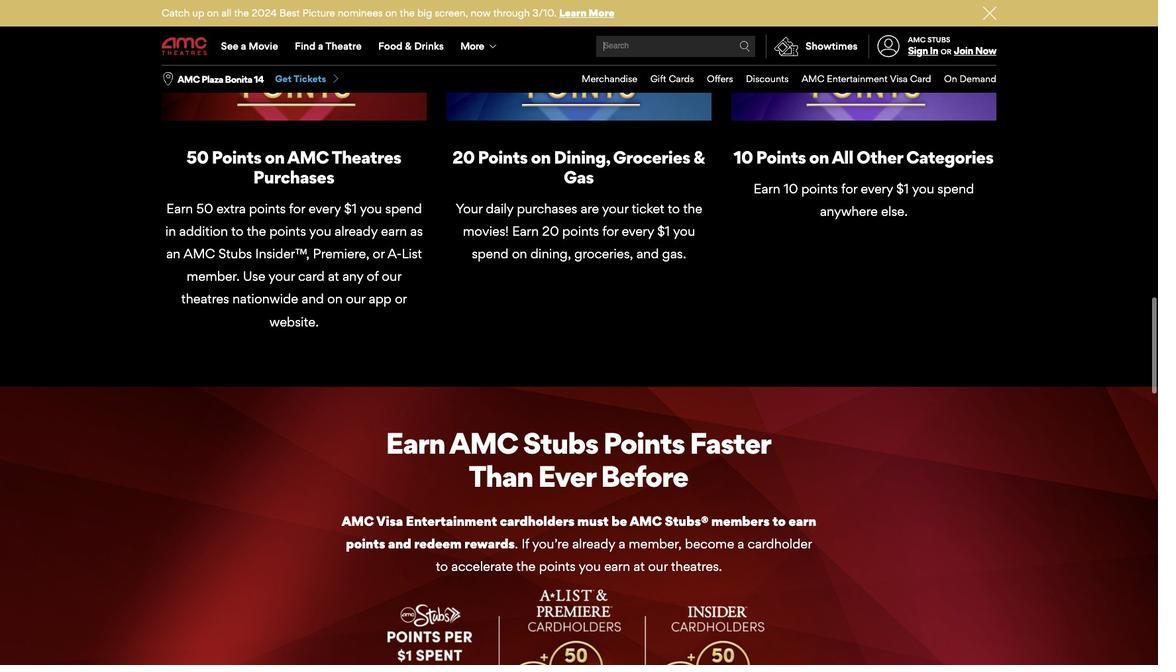 Task type: vqa. For each thing, say whether or not it's contained in the screenshot.
bonita
yes



Task type: describe. For each thing, give the bounding box(es) containing it.
0 horizontal spatial our
[[346, 291, 365, 307]]

1 vertical spatial or
[[373, 246, 385, 262]]

you're
[[532, 536, 569, 552]]

earn for amc
[[386, 425, 445, 461]]

use
[[243, 269, 266, 284]]

credit card launch image
[[370, 590, 788, 665]]

card
[[911, 73, 932, 84]]

join now button
[[954, 44, 997, 57]]

amc stubs sign in or join now
[[908, 35, 997, 57]]

theatres
[[332, 146, 401, 167]]

your inside the your daily purchases are your ticket to the movies! earn 20 points for every $1 you spend on dining, groceries, and gas.
[[602, 201, 629, 216]]

movies!
[[463, 223, 509, 239]]

food
[[378, 40, 403, 52]]

for inside earn 50 extra points for every $1 you spend in addition to the points you already earn as an amc stubs insider™, premiere, or a-list member. use your card at any of our theatres nationwide and on our app or website.
[[289, 201, 305, 216]]

gas
[[564, 166, 594, 187]]

10 points credit card image
[[732, 0, 997, 120]]

already inside . if you're already a member, become a cardholder to accelerate the points you earn at our theatres.
[[572, 536, 615, 552]]

ticket
[[632, 201, 665, 216]]

3/10.
[[533, 7, 557, 19]]

up
[[192, 7, 204, 19]]

search the AMC website text field
[[602, 41, 740, 51]]

discounts link
[[733, 66, 789, 93]]

0 horizontal spatial 10
[[734, 146, 753, 167]]

points inside earn amc stubs points faster than ever before
[[603, 425, 685, 461]]

and inside amc visa entertainment cardholders must be amc stubs® members to earn points and redeem rewards
[[388, 536, 411, 552]]

members
[[712, 513, 770, 529]]

at inside earn 50 extra points for every $1 you spend in addition to the points you already earn as an amc stubs insider™, premiere, or a-list member. use your card at any of our theatres nationwide and on our app or website.
[[328, 269, 339, 284]]

for inside the your daily purchases are your ticket to the movies! earn 20 points for every $1 you spend on dining, groceries, and gas.
[[603, 223, 619, 239]]

a right find
[[318, 40, 323, 52]]

amc plaza bonita 14 button
[[178, 73, 264, 86]]

amc inside earn 50 extra points for every $1 you spend in addition to the points you already earn as an amc stubs insider™, premiere, or a-list member. use your card at any of our theatres nationwide and on our app or website.
[[184, 246, 215, 262]]

other
[[857, 146, 903, 167]]

gift cards
[[651, 73, 694, 84]]

20 inside the your daily purchases are your ticket to the movies! earn 20 points for every $1 you spend on dining, groceries, and gas.
[[542, 223, 559, 239]]

to inside amc visa entertainment cardholders must be amc stubs® members to earn points and redeem rewards
[[773, 513, 786, 529]]

2024
[[252, 7, 277, 19]]

you inside . if you're already a member, become a cardholder to accelerate the points you earn at our theatres.
[[579, 559, 601, 575]]

earn amc stubs points faster than ever before
[[386, 425, 771, 494]]

0 vertical spatial our
[[382, 269, 402, 284]]

1 horizontal spatial or
[[395, 291, 407, 307]]

earn inside . if you're already a member, become a cardholder to accelerate the points you earn at our theatres.
[[604, 559, 630, 575]]

points for 50
[[212, 146, 262, 167]]

theatres.
[[671, 559, 722, 575]]

visa inside amc visa entertainment cardholders must be amc stubs® members to earn points and redeem rewards
[[376, 513, 403, 529]]

50 inside earn 50 extra points for every $1 you spend in addition to the points you already earn as an amc stubs insider™, premiere, or a-list member. use your card at any of our theatres nationwide and on our app or website.
[[196, 201, 213, 216]]

0 vertical spatial &
[[405, 40, 412, 52]]

cards
[[669, 73, 694, 84]]

or inside amc stubs sign in or join now
[[941, 47, 952, 56]]

already inside earn 50 extra points for every $1 you spend in addition to the points you already earn as an amc stubs insider™, premiere, or a-list member. use your card at any of our theatres nationwide and on our app or website.
[[335, 223, 378, 239]]

the inside the your daily purchases are your ticket to the movies! earn 20 points for every $1 you spend on dining, groceries, and gas.
[[683, 201, 703, 216]]

addition
[[179, 223, 228, 239]]

see a movie
[[221, 40, 278, 52]]

amc inside amc plaza bonita 14 button
[[178, 73, 200, 85]]

big
[[417, 7, 432, 19]]

amc inside amc stubs sign in or join now
[[908, 35, 926, 44]]

at inside . if you're already a member, become a cardholder to accelerate the points you earn at our theatres.
[[634, 559, 645, 575]]

get
[[275, 73, 292, 84]]

for inside earn 10 points for every $1 you spend anywhere else.
[[842, 181, 858, 197]]

you down theatres in the top of the page
[[360, 201, 382, 216]]

earn 10 points for every $1 you spend anywhere else.
[[754, 181, 975, 219]]

user profile image
[[870, 35, 907, 57]]

groceries
[[613, 146, 690, 167]]

visa inside "menu"
[[890, 73, 908, 84]]

the right all
[[234, 7, 249, 19]]

screen,
[[435, 7, 468, 19]]

earn inside earn 50 extra points for every $1 you spend in addition to the points you already earn as an amc stubs insider™, premiere, or a-list member. use your card at any of our theatres nationwide and on our app or website.
[[381, 223, 407, 239]]

member,
[[629, 536, 682, 552]]

discounts
[[746, 73, 789, 84]]

website.
[[270, 314, 319, 330]]

theatre
[[326, 40, 362, 52]]

to inside earn 50 extra points for every $1 you spend in addition to the points you already earn as an amc stubs insider™, premiere, or a-list member. use your card at any of our theatres nationwide and on our app or website.
[[231, 223, 244, 239]]

the inside . if you're already a member, become a cardholder to accelerate the points you earn at our theatres.
[[517, 559, 536, 575]]

list
[[402, 246, 422, 262]]

every inside earn 50 extra points for every $1 you spend in addition to the points you already earn as an amc stubs insider™, premiere, or a-list member. use your card at any of our theatres nationwide and on our app or website.
[[309, 201, 341, 216]]

all
[[221, 7, 231, 19]]

stubs inside earn amc stubs points faster than ever before
[[523, 425, 598, 461]]

.
[[515, 536, 518, 552]]

bonita
[[225, 73, 252, 85]]

offers
[[707, 73, 733, 84]]

learn more link
[[559, 7, 615, 19]]

earn inside the your daily purchases are your ticket to the movies! earn 20 points for every $1 you spend on dining, groceries, and gas.
[[512, 223, 539, 239]]

you up premiere,
[[309, 223, 331, 239]]

you inside earn 10 points for every $1 you spend anywhere else.
[[912, 181, 935, 197]]

movie
[[249, 40, 278, 52]]

amc entertainment visa card
[[802, 73, 932, 84]]

more inside button
[[461, 40, 484, 52]]

picture
[[303, 7, 335, 19]]

your
[[456, 201, 483, 216]]

catch up on all the 2024 best picture nominees on the big screen, now through 3/10. learn more
[[162, 7, 615, 19]]

if
[[522, 536, 529, 552]]

now
[[471, 7, 491, 19]]

showtimes image
[[767, 34, 806, 58]]

sign in button
[[908, 44, 939, 57]]

nationwide
[[233, 291, 298, 307]]

every inside the your daily purchases are your ticket to the movies! earn 20 points for every $1 you spend on dining, groceries, and gas.
[[622, 223, 654, 239]]

all
[[832, 146, 854, 167]]

points inside the your daily purchases are your ticket to the movies! earn 20 points for every $1 you spend on dining, groceries, and gas.
[[562, 223, 599, 239]]

amc entertainment visa card link
[[789, 66, 932, 93]]

before
[[601, 458, 688, 494]]

of
[[367, 269, 379, 284]]

and inside the your daily purchases are your ticket to the movies! earn 20 points for every $1 you spend on dining, groceries, and gas.
[[637, 246, 659, 262]]

gift cards link
[[638, 66, 694, 93]]

showtimes link
[[766, 34, 858, 58]]

earn 50 extra points for every $1 you spend in addition to the points you already earn as an amc stubs insider™, premiere, or a-list member. use your card at any of our theatres nationwide and on our app or website.
[[165, 201, 423, 330]]

gas.
[[662, 246, 686, 262]]

on inside 20 points on dining, groceries & gas
[[531, 146, 551, 167]]

showtimes
[[806, 40, 858, 52]]

stubs inside amc stubs sign in or join now
[[928, 35, 951, 44]]

earn for 10
[[754, 181, 781, 197]]

categories
[[906, 146, 994, 167]]

through
[[493, 7, 530, 19]]

in
[[930, 44, 939, 57]]

on inside the your daily purchases are your ticket to the movies! earn 20 points for every $1 you spend on dining, groceries, and gas.
[[512, 246, 527, 262]]

50 inside 50 points on amc theatres purchases
[[186, 146, 209, 167]]

on
[[944, 73, 958, 84]]

submit search icon image
[[740, 41, 750, 52]]

in
[[165, 223, 176, 239]]

gift
[[651, 73, 667, 84]]

plaza
[[202, 73, 223, 85]]

amc inside 50 points on amc theatres purchases
[[287, 146, 329, 167]]

accelerate
[[451, 559, 513, 575]]

food & drinks link
[[370, 28, 452, 65]]

sign in or join amc stubs element
[[869, 28, 997, 65]]

close this dialog image
[[1135, 640, 1149, 653]]

find a theatre
[[295, 40, 362, 52]]



Task type: locate. For each thing, give the bounding box(es) containing it.
0 vertical spatial at
[[328, 269, 339, 284]]

spend inside earn 50 extra points for every $1 you spend in addition to the points you already earn as an amc stubs insider™, premiere, or a-list member. use your card at any of our theatres nationwide and on our app or website.
[[385, 201, 422, 216]]

a down be at right bottom
[[619, 536, 626, 552]]

any
[[343, 269, 364, 284]]

$1 up the else.
[[897, 181, 909, 197]]

1 vertical spatial more
[[461, 40, 484, 52]]

every down purchases
[[309, 201, 341, 216]]

spend inside earn 10 points for every $1 you spend anywhere else.
[[938, 181, 975, 197]]

0 horizontal spatial every
[[309, 201, 341, 216]]

2 vertical spatial our
[[648, 559, 668, 575]]

0 horizontal spatial 20
[[453, 146, 475, 167]]

earn
[[381, 223, 407, 239], [789, 513, 817, 529], [604, 559, 630, 575]]

2 horizontal spatial for
[[842, 181, 858, 197]]

anywhere
[[820, 203, 878, 219]]

points inside 50 points on amc theatres purchases
[[212, 146, 262, 167]]

spend inside the your daily purchases are your ticket to the movies! earn 20 points for every $1 you spend on dining, groceries, and gas.
[[472, 246, 509, 262]]

1 horizontal spatial stubs
[[523, 425, 598, 461]]

our down any
[[346, 291, 365, 307]]

20 points credit card image
[[447, 0, 712, 120]]

stubs
[[928, 35, 951, 44], [219, 246, 252, 262], [523, 425, 598, 461]]

spend up as
[[385, 201, 422, 216]]

0 horizontal spatial visa
[[376, 513, 403, 529]]

more down the now
[[461, 40, 484, 52]]

2 vertical spatial for
[[603, 223, 619, 239]]

to
[[668, 201, 680, 216], [231, 223, 244, 239], [773, 513, 786, 529], [436, 559, 448, 575]]

our inside . if you're already a member, become a cardholder to accelerate the points you earn at our theatres.
[[648, 559, 668, 575]]

2 horizontal spatial spend
[[938, 181, 975, 197]]

your down insider™,
[[269, 269, 295, 284]]

menu down showtimes image
[[569, 66, 997, 93]]

our right of
[[382, 269, 402, 284]]

amc plaza bonita 14
[[178, 73, 264, 85]]

$1 up gas.
[[658, 223, 670, 239]]

0 vertical spatial 20
[[453, 146, 475, 167]]

0 vertical spatial more
[[589, 7, 615, 19]]

amc inside earn amc stubs points faster than ever before
[[449, 425, 518, 461]]

sign
[[908, 44, 928, 57]]

1 vertical spatial at
[[634, 559, 645, 575]]

more right learn
[[589, 7, 615, 19]]

at
[[328, 269, 339, 284], [634, 559, 645, 575]]

$1
[[897, 181, 909, 197], [344, 201, 357, 216], [658, 223, 670, 239]]

1 horizontal spatial spend
[[472, 246, 509, 262]]

1 horizontal spatial at
[[634, 559, 645, 575]]

1 horizontal spatial your
[[602, 201, 629, 216]]

1 horizontal spatial &
[[694, 146, 705, 167]]

you up gas.
[[673, 223, 695, 239]]

0 vertical spatial earn
[[381, 223, 407, 239]]

0 horizontal spatial &
[[405, 40, 412, 52]]

as
[[410, 223, 423, 239]]

already up premiere,
[[335, 223, 378, 239]]

2 horizontal spatial every
[[861, 181, 893, 197]]

2 vertical spatial earn
[[604, 559, 630, 575]]

now
[[975, 44, 997, 57]]

earn inside earn amc stubs points faster than ever before
[[386, 425, 445, 461]]

$1 up premiere,
[[344, 201, 357, 216]]

menu
[[162, 28, 997, 65], [569, 66, 997, 93]]

on inside earn 50 extra points for every $1 you spend in addition to the points you already earn as an amc stubs insider™, premiere, or a-list member. use your card at any of our theatres nationwide and on our app or website.
[[327, 291, 343, 307]]

1 vertical spatial every
[[309, 201, 341, 216]]

1 horizontal spatial entertainment
[[827, 73, 888, 84]]

earn down member,
[[604, 559, 630, 575]]

&
[[405, 40, 412, 52], [694, 146, 705, 167]]

and left gas.
[[637, 246, 659, 262]]

2 vertical spatial stubs
[[523, 425, 598, 461]]

drinks
[[414, 40, 444, 52]]

the right ticket
[[683, 201, 703, 216]]

find
[[295, 40, 316, 52]]

and
[[637, 246, 659, 262], [302, 291, 324, 307], [388, 536, 411, 552]]

our down member,
[[648, 559, 668, 575]]

to right ticket
[[668, 201, 680, 216]]

amc
[[908, 35, 926, 44], [802, 73, 825, 84], [178, 73, 200, 85], [287, 146, 329, 167], [184, 246, 215, 262], [449, 425, 518, 461], [342, 513, 374, 529], [630, 513, 662, 529]]

your inside earn 50 extra points for every $1 you spend in addition to the points you already earn as an amc stubs insider™, premiere, or a-list member. use your card at any of our theatres nationwide and on our app or website.
[[269, 269, 295, 284]]

and inside earn 50 extra points for every $1 you spend in addition to the points you already earn as an amc stubs insider™, premiere, or a-list member. use your card at any of our theatres nationwide and on our app or website.
[[302, 291, 324, 307]]

catch
[[162, 7, 190, 19]]

1 vertical spatial 50
[[196, 201, 213, 216]]

than
[[469, 458, 533, 494]]

20 inside 20 points on dining, groceries & gas
[[453, 146, 475, 167]]

ever
[[538, 458, 596, 494]]

earn inside amc visa entertainment cardholders must be amc stubs® members to earn points and redeem rewards
[[789, 513, 817, 529]]

2 horizontal spatial $1
[[897, 181, 909, 197]]

50 points credit card image
[[162, 0, 427, 120]]

spend down categories
[[938, 181, 975, 197]]

member.
[[187, 269, 240, 284]]

earn up a-
[[381, 223, 407, 239]]

earn for 50
[[166, 201, 193, 216]]

at down member,
[[634, 559, 645, 575]]

& right groceries
[[694, 146, 705, 167]]

1 vertical spatial stubs
[[219, 246, 252, 262]]

20 up your
[[453, 146, 475, 167]]

1 horizontal spatial every
[[622, 223, 654, 239]]

for up the groceries,
[[603, 223, 619, 239]]

0 vertical spatial menu
[[162, 28, 997, 65]]

menu down learn
[[162, 28, 997, 65]]

0 horizontal spatial or
[[373, 246, 385, 262]]

already down must
[[572, 536, 615, 552]]

are
[[581, 201, 599, 216]]

visa
[[890, 73, 908, 84], [376, 513, 403, 529]]

0 vertical spatial stubs
[[928, 35, 951, 44]]

be
[[612, 513, 627, 529]]

$1 inside earn 10 points for every $1 you spend anywhere else.
[[897, 181, 909, 197]]

points
[[802, 181, 838, 197], [249, 201, 286, 216], [269, 223, 306, 239], [562, 223, 599, 239], [346, 536, 385, 552], [539, 559, 576, 575]]

2 vertical spatial or
[[395, 291, 407, 307]]

1 horizontal spatial $1
[[658, 223, 670, 239]]

or right the app
[[395, 291, 407, 307]]

0 horizontal spatial for
[[289, 201, 305, 216]]

0 vertical spatial your
[[602, 201, 629, 216]]

0 horizontal spatial stubs
[[219, 246, 252, 262]]

$1 inside the your daily purchases are your ticket to the movies! earn 20 points for every $1 you spend on dining, groceries, and gas.
[[658, 223, 670, 239]]

0 horizontal spatial entertainment
[[406, 513, 497, 529]]

a
[[241, 40, 246, 52], [318, 40, 323, 52], [619, 536, 626, 552], [738, 536, 745, 552]]

1 horizontal spatial visa
[[890, 73, 908, 84]]

earn up cardholder on the right
[[789, 513, 817, 529]]

the down if
[[517, 559, 536, 575]]

0 horizontal spatial and
[[302, 291, 324, 307]]

20 up the dining,
[[542, 223, 559, 239]]

the up insider™,
[[247, 223, 266, 239]]

every
[[861, 181, 893, 197], [309, 201, 341, 216], [622, 223, 654, 239]]

10
[[734, 146, 753, 167], [784, 181, 798, 197]]

0 horizontal spatial earn
[[381, 223, 407, 239]]

points inside amc visa entertainment cardholders must be amc stubs® members to earn points and redeem rewards
[[346, 536, 385, 552]]

stubs®
[[665, 513, 709, 529]]

1 horizontal spatial earn
[[604, 559, 630, 575]]

dining,
[[531, 246, 571, 262]]

points inside earn 10 points for every $1 you spend anywhere else.
[[802, 181, 838, 197]]

amc visa entertainment cardholders must be amc stubs® members to earn points and redeem rewards
[[342, 513, 817, 552]]

and down the card
[[302, 291, 324, 307]]

cardholder
[[748, 536, 813, 552]]

learn
[[559, 7, 587, 19]]

2 horizontal spatial earn
[[789, 513, 817, 529]]

more
[[589, 7, 615, 19], [461, 40, 484, 52]]

on inside 50 points on amc theatres purchases
[[265, 146, 285, 167]]

earn inside earn 50 extra points for every $1 you spend in addition to the points you already earn as an amc stubs insider™, premiere, or a-list member. use your card at any of our theatres nationwide and on our app or website.
[[166, 201, 193, 216]]

0 vertical spatial visa
[[890, 73, 908, 84]]

the inside earn 50 extra points for every $1 you spend in addition to the points you already earn as an amc stubs insider™, premiere, or a-list member. use your card at any of our theatres nationwide and on our app or website.
[[247, 223, 266, 239]]

to down extra
[[231, 223, 244, 239]]

0 vertical spatial 10
[[734, 146, 753, 167]]

1 vertical spatial your
[[269, 269, 295, 284]]

for up anywhere
[[842, 181, 858, 197]]

dining,
[[554, 146, 610, 167]]

spend down 'movies!'
[[472, 246, 509, 262]]

points inside 20 points on dining, groceries & gas
[[478, 146, 528, 167]]

entertainment inside amc visa entertainment cardholders must be amc stubs® members to earn points and redeem rewards
[[406, 513, 497, 529]]

on demand
[[944, 73, 997, 84]]

your right are
[[602, 201, 629, 216]]

1 horizontal spatial already
[[572, 536, 615, 552]]

1 vertical spatial and
[[302, 291, 324, 307]]

to up cardholder on the right
[[773, 513, 786, 529]]

1 horizontal spatial for
[[603, 223, 619, 239]]

to inside . if you're already a member, become a cardholder to accelerate the points you earn at our theatres.
[[436, 559, 448, 575]]

0 horizontal spatial at
[[328, 269, 339, 284]]

0 vertical spatial $1
[[897, 181, 909, 197]]

2 horizontal spatial stubs
[[928, 35, 951, 44]]

1 vertical spatial $1
[[344, 201, 357, 216]]

every up the else.
[[861, 181, 893, 197]]

on demand link
[[932, 66, 997, 93]]

0 vertical spatial every
[[861, 181, 893, 197]]

50 points on amc theatres purchases
[[186, 146, 401, 187]]

2 vertical spatial $1
[[658, 223, 670, 239]]

2 horizontal spatial and
[[637, 246, 659, 262]]

spend
[[938, 181, 975, 197], [385, 201, 422, 216], [472, 246, 509, 262]]

. if you're already a member, become a cardholder to accelerate the points you earn at our theatres.
[[436, 536, 813, 575]]

10 inside earn 10 points for every $1 you spend anywhere else.
[[784, 181, 798, 197]]

0 vertical spatial or
[[941, 47, 952, 56]]

entertainment up "redeem"
[[406, 513, 497, 529]]

14
[[254, 73, 264, 85]]

every down ticket
[[622, 223, 654, 239]]

1 vertical spatial our
[[346, 291, 365, 307]]

nominees
[[338, 7, 383, 19]]

or
[[941, 47, 952, 56], [373, 246, 385, 262], [395, 291, 407, 307]]

1 horizontal spatial our
[[382, 269, 402, 284]]

cardholders
[[500, 513, 575, 529]]

join
[[954, 44, 973, 57]]

to inside the your daily purchases are your ticket to the movies! earn 20 points for every $1 you spend on dining, groceries, and gas.
[[668, 201, 680, 216]]

the left big
[[400, 7, 415, 19]]

1 horizontal spatial 20
[[542, 223, 559, 239]]

1 vertical spatial for
[[289, 201, 305, 216]]

2 vertical spatial every
[[622, 223, 654, 239]]

a right the see
[[241, 40, 246, 52]]

insider™,
[[255, 246, 310, 262]]

best
[[280, 7, 300, 19]]

0 vertical spatial for
[[842, 181, 858, 197]]

find a theatre link
[[287, 28, 370, 65]]

20 points on dining, groceries & gas
[[453, 146, 705, 187]]

0 horizontal spatial spend
[[385, 201, 422, 216]]

already
[[335, 223, 378, 239], [572, 536, 615, 552]]

1 vertical spatial spend
[[385, 201, 422, 216]]

earn
[[754, 181, 781, 197], [166, 201, 193, 216], [512, 223, 539, 239], [386, 425, 445, 461]]

menu containing more
[[162, 28, 997, 65]]

every inside earn 10 points for every $1 you spend anywhere else.
[[861, 181, 893, 197]]

10 points on all other categories
[[734, 146, 994, 167]]

a down members
[[738, 536, 745, 552]]

you down amc visa entertainment cardholders must be amc stubs® members to earn points and redeem rewards
[[579, 559, 601, 575]]

1 vertical spatial already
[[572, 536, 615, 552]]

a-
[[388, 246, 402, 262]]

points inside . if you're already a member, become a cardholder to accelerate the points you earn at our theatres.
[[539, 559, 576, 575]]

amc logo image
[[162, 37, 208, 55], [162, 37, 208, 55]]

& inside 20 points on dining, groceries & gas
[[694, 146, 705, 167]]

demand
[[960, 73, 997, 84]]

rewards
[[465, 536, 515, 552]]

theatres
[[181, 291, 229, 307]]

points for 20
[[478, 146, 528, 167]]

1 vertical spatial 10
[[784, 181, 798, 197]]

0 vertical spatial and
[[637, 246, 659, 262]]

2 vertical spatial and
[[388, 536, 411, 552]]

to down "redeem"
[[436, 559, 448, 575]]

or left a-
[[373, 246, 385, 262]]

an
[[166, 246, 181, 262]]

see a movie link
[[213, 28, 287, 65]]

0 vertical spatial entertainment
[[827, 73, 888, 84]]

1 vertical spatial entertainment
[[406, 513, 497, 529]]

1 vertical spatial 20
[[542, 223, 559, 239]]

you inside the your daily purchases are your ticket to the movies! earn 20 points for every $1 you spend on dining, groceries, and gas.
[[673, 223, 695, 239]]

points for 10
[[756, 146, 806, 167]]

premiere,
[[313, 246, 370, 262]]

entertainment inside "menu"
[[827, 73, 888, 84]]

0 horizontal spatial more
[[461, 40, 484, 52]]

earn inside earn 10 points for every $1 you spend anywhere else.
[[754, 181, 781, 197]]

0 vertical spatial spend
[[938, 181, 975, 197]]

points
[[212, 146, 262, 167], [478, 146, 528, 167], [756, 146, 806, 167], [603, 425, 685, 461]]

for down purchases
[[289, 201, 305, 216]]

tickets
[[294, 73, 326, 84]]

1 vertical spatial menu
[[569, 66, 997, 93]]

1 vertical spatial visa
[[376, 513, 403, 529]]

and left "redeem"
[[388, 536, 411, 552]]

2 horizontal spatial or
[[941, 47, 952, 56]]

you down categories
[[912, 181, 935, 197]]

1 horizontal spatial 10
[[784, 181, 798, 197]]

more button
[[452, 28, 508, 65]]

stubs inside earn 50 extra points for every $1 you spend in addition to the points you already earn as an amc stubs insider™, premiere, or a-list member. use your card at any of our theatres nationwide and on our app or website.
[[219, 246, 252, 262]]

0 horizontal spatial already
[[335, 223, 378, 239]]

1 horizontal spatial and
[[388, 536, 411, 552]]

0 vertical spatial already
[[335, 223, 378, 239]]

2 vertical spatial spend
[[472, 246, 509, 262]]

1 vertical spatial earn
[[789, 513, 817, 529]]

1 vertical spatial &
[[694, 146, 705, 167]]

at left any
[[328, 269, 339, 284]]

0 vertical spatial 50
[[186, 146, 209, 167]]

offers link
[[694, 66, 733, 93]]

2 horizontal spatial our
[[648, 559, 668, 575]]

& right food
[[405, 40, 412, 52]]

food & drinks
[[378, 40, 444, 52]]

entertainment down showtimes
[[827, 73, 888, 84]]

0 horizontal spatial your
[[269, 269, 295, 284]]

extra
[[217, 201, 246, 216]]

1 horizontal spatial more
[[589, 7, 615, 19]]

$1 inside earn 50 extra points for every $1 you spend in addition to the points you already earn as an amc stubs insider™, premiere, or a-list member. use your card at any of our theatres nationwide and on our app or website.
[[344, 201, 357, 216]]

menu containing merchandise
[[569, 66, 997, 93]]

must
[[578, 513, 609, 529]]

your daily purchases are your ticket to the movies! earn 20 points for every $1 you spend on dining, groceries, and gas.
[[456, 201, 703, 262]]

0 horizontal spatial $1
[[344, 201, 357, 216]]

card
[[298, 269, 325, 284]]

or right in
[[941, 47, 952, 56]]

else.
[[881, 203, 908, 219]]



